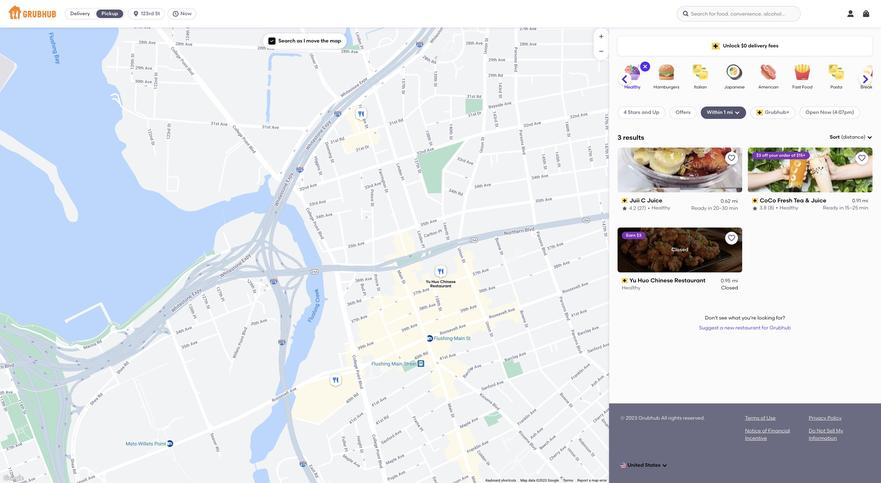 Task type: vqa. For each thing, say whether or not it's contained in the screenshot.
left Star Icon
yes



Task type: describe. For each thing, give the bounding box(es) containing it.
15–25
[[845, 205, 858, 211]]

mi for juii c juice
[[732, 198, 738, 204]]

as
[[297, 38, 302, 44]]

suggest a new restaurant for grubhub button
[[696, 322, 794, 335]]

0 vertical spatial of
[[791, 153, 796, 158]]

juii c juice logo image
[[618, 148, 742, 193]]

chinese inside map region
[[440, 280, 456, 284]]

stars
[[628, 110, 640, 116]]

report a map error
[[577, 479, 607, 483]]

search
[[278, 38, 296, 44]]

within
[[707, 110, 723, 116]]

privacy
[[809, 415, 826, 421]]

minus icon image
[[598, 48, 605, 55]]

italian image
[[688, 64, 713, 80]]

1 horizontal spatial chinese
[[650, 277, 673, 284]]

fresh
[[778, 197, 793, 204]]

do
[[809, 428, 816, 434]]

don't
[[705, 315, 718, 321]]

0 horizontal spatial $3
[[637, 233, 642, 238]]

st
[[155, 11, 160, 17]]

4.2 (27)
[[629, 205, 646, 211]]

2023
[[626, 415, 637, 421]]

italian
[[694, 85, 707, 90]]

svg image inside united states button
[[662, 463, 668, 469]]

terms link
[[563, 479, 573, 483]]

the
[[321, 38, 329, 44]]

breakfast image
[[858, 64, 881, 80]]

results
[[623, 133, 644, 142]]

hamburgers
[[654, 85, 679, 90]]

suggest a new restaurant for grubhub
[[699, 325, 791, 331]]

0 vertical spatial closed
[[671, 247, 689, 253]]

svg image inside 123rd st button
[[132, 10, 140, 17]]

open now (4:07pm)
[[806, 110, 854, 116]]

notice of financial incentive
[[745, 428, 790, 442]]

save this restaurant button for coco fresh tea & juice
[[856, 152, 868, 165]]

save this restaurant image left off at right top
[[727, 154, 736, 162]]

grubhub+
[[765, 110, 789, 116]]

incentive
[[745, 436, 767, 442]]

svg image inside 'field'
[[867, 135, 873, 140]]

rights
[[668, 415, 682, 421]]

1 horizontal spatial yu
[[630, 277, 636, 284]]

4 stars and up
[[624, 110, 659, 116]]

1 horizontal spatial yu huo chinese restaurant
[[630, 277, 706, 284]]

suggest
[[699, 325, 719, 331]]

united
[[628, 462, 644, 468]]

notice
[[745, 428, 761, 434]]

$3 off your order of $15+
[[756, 153, 806, 158]]

a for suggest
[[720, 325, 723, 331]]

coco fresh tea & juice
[[760, 197, 826, 204]]

map
[[520, 479, 527, 483]]

keyboard
[[486, 479, 500, 483]]

american
[[758, 85, 779, 90]]

mi for coco fresh tea & juice
[[862, 198, 868, 204]]

123rd st button
[[128, 8, 167, 19]]

in for coco fresh tea & juice
[[840, 205, 844, 211]]

up
[[652, 110, 659, 116]]

unlock $0 delivery fees
[[723, 43, 779, 49]]

save this restaurant image for coco fresh tea & juice
[[858, 154, 866, 162]]

in for juii c juice
[[708, 205, 712, 211]]

juii c juice image
[[354, 107, 368, 122]]

coco fresh tea & juice logo image
[[748, 148, 873, 193]]

off
[[762, 153, 768, 158]]

(27)
[[637, 205, 646, 211]]

subscription pass image for juii c juice
[[622, 198, 628, 203]]

)
[[864, 134, 866, 140]]

pasta image
[[824, 64, 849, 80]]

0 vertical spatial map
[[330, 38, 341, 44]]

1 horizontal spatial restaurant
[[675, 277, 706, 284]]

your
[[769, 153, 778, 158]]

0.95
[[721, 278, 731, 284]]

not
[[817, 428, 826, 434]]

privacy policy
[[809, 415, 842, 421]]

earn
[[626, 233, 636, 238]]

3 results
[[618, 133, 644, 142]]

1 horizontal spatial $3
[[756, 153, 761, 158]]

search as i move the map
[[278, 38, 341, 44]]

keyboard shortcuts
[[486, 479, 516, 483]]

restaurant
[[736, 325, 761, 331]]

coco
[[760, 197, 776, 204]]

ready for coco fresh tea & juice
[[823, 205, 838, 211]]

none field containing sort
[[830, 134, 873, 141]]

a for report
[[589, 479, 591, 483]]

subscription pass image
[[752, 198, 758, 203]]

• for fresh
[[776, 205, 778, 211]]

20–30
[[713, 205, 728, 211]]

open
[[806, 110, 819, 116]]

plus icon image
[[598, 33, 605, 40]]

restaurant inside map region
[[430, 284, 451, 289]]

looking
[[758, 315, 775, 321]]

star icon image for juii c juice
[[622, 206, 628, 211]]

policy
[[828, 415, 842, 421]]

svg image inside now 'button'
[[172, 10, 179, 17]]

0.91 mi
[[852, 198, 868, 204]]

financial
[[768, 428, 790, 434]]

• for c
[[648, 205, 650, 211]]

what
[[729, 315, 741, 321]]

min for juii c juice
[[729, 205, 738, 211]]

juii
[[630, 197, 640, 204]]

terms of use
[[745, 415, 776, 421]]

ready for juii c juice
[[691, 205, 707, 211]]

my
[[836, 428, 843, 434]]

terms for terms of use
[[745, 415, 760, 421]]

1
[[724, 110, 726, 116]]

sell
[[827, 428, 835, 434]]

coco fresh tea & juice image
[[329, 373, 343, 389]]

1 vertical spatial grubhub
[[639, 415, 660, 421]]



Task type: locate. For each thing, give the bounding box(es) containing it.
pasta
[[831, 85, 842, 90]]

1 horizontal spatial grubhub
[[770, 325, 791, 331]]

0.62
[[721, 198, 731, 204]]

yu inside map region
[[426, 280, 431, 284]]

delivery
[[70, 11, 90, 17]]

0 vertical spatial now
[[181, 11, 192, 17]]

use
[[767, 415, 776, 421]]

restaurant
[[675, 277, 706, 284], [430, 284, 451, 289]]

grubhub plus flag logo image left unlock
[[712, 43, 720, 49]]

in
[[708, 205, 712, 211], [840, 205, 844, 211]]

0 vertical spatial $3
[[756, 153, 761, 158]]

new
[[724, 325, 734, 331]]

american image
[[756, 64, 781, 80]]

123rd
[[141, 11, 154, 17]]

of left use
[[761, 415, 765, 421]]

• healthy down juii c juice
[[648, 205, 670, 211]]

0.91
[[852, 198, 861, 204]]

main navigation navigation
[[0, 0, 881, 28]]

$3 right earn
[[637, 233, 642, 238]]

juice right &
[[811, 197, 826, 204]]

unlock
[[723, 43, 740, 49]]

1 vertical spatial grubhub plus flag logo image
[[756, 110, 764, 116]]

2 juice from the left
[[811, 197, 826, 204]]

within 1 mi
[[707, 110, 733, 116]]

1 horizontal spatial closed
[[721, 285, 738, 291]]

1 horizontal spatial ready
[[823, 205, 838, 211]]

0 horizontal spatial closed
[[671, 247, 689, 253]]

1 vertical spatial terms
[[563, 479, 573, 483]]

don't see what you're looking for?
[[705, 315, 785, 321]]

you're
[[742, 315, 756, 321]]

in left the 20–30
[[708, 205, 712, 211]]

united states
[[628, 462, 661, 468]]

yu
[[630, 277, 636, 284], [426, 280, 431, 284]]

1 subscription pass image from the top
[[622, 198, 628, 203]]

map right the the
[[330, 38, 341, 44]]

map left error
[[592, 479, 599, 483]]

huo inside map region
[[432, 280, 439, 284]]

error
[[600, 479, 607, 483]]

min down the 0.62 mi
[[729, 205, 738, 211]]

hamburgers image
[[654, 64, 679, 80]]

of up incentive
[[762, 428, 767, 434]]

earn $3
[[626, 233, 642, 238]]

google image
[[2, 474, 25, 483]]

fast food
[[792, 85, 813, 90]]

&
[[805, 197, 810, 204]]

privacy policy link
[[809, 415, 842, 421]]

juice
[[647, 197, 662, 204], [811, 197, 826, 204]]

(8)
[[768, 205, 774, 211]]

1 vertical spatial now
[[820, 110, 831, 116]]

pickup button
[[95, 8, 125, 19]]

0 vertical spatial subscription pass image
[[622, 198, 628, 203]]

min down 0.91 mi
[[859, 205, 868, 211]]

0 horizontal spatial grubhub
[[639, 415, 660, 421]]

information
[[809, 436, 837, 442]]

•
[[648, 205, 650, 211], [776, 205, 778, 211]]

japanese
[[724, 85, 745, 90]]

ready in 20–30 min
[[691, 205, 738, 211]]

$0
[[741, 43, 747, 49]]

3
[[618, 133, 622, 142]]

now button
[[167, 8, 199, 19]]

0 horizontal spatial yu huo chinese restaurant
[[426, 280, 456, 289]]

0 horizontal spatial ready
[[691, 205, 707, 211]]

ready left the 15–25
[[823, 205, 838, 211]]

breakfast
[[861, 85, 880, 90]]

grubhub plus flag logo image for grubhub+
[[756, 110, 764, 116]]

2 ready from the left
[[823, 205, 838, 211]]

None field
[[830, 134, 873, 141]]

move
[[306, 38, 320, 44]]

svg image
[[846, 10, 855, 18], [682, 10, 689, 17], [270, 39, 274, 43], [642, 64, 648, 69], [734, 110, 740, 116], [662, 463, 668, 469]]

reserved.
[[683, 415, 705, 421]]

1 vertical spatial $3
[[637, 233, 642, 238]]

states
[[645, 462, 661, 468]]

report
[[577, 479, 588, 483]]

1 horizontal spatial min
[[859, 205, 868, 211]]

a inside button
[[720, 325, 723, 331]]

1 in from the left
[[708, 205, 712, 211]]

offers
[[676, 110, 691, 116]]

of left $15+ on the top of the page
[[791, 153, 796, 158]]

c
[[641, 197, 646, 204]]

fast food image
[[790, 64, 815, 80]]

1 • healthy from the left
[[648, 205, 670, 211]]

save this restaurant image for yu huo chinese restaurant
[[727, 234, 736, 242]]

terms up notice on the bottom right of page
[[745, 415, 760, 421]]

juii c juice
[[630, 197, 662, 204]]

huo
[[638, 277, 649, 284], [432, 280, 439, 284]]

1 vertical spatial of
[[761, 415, 765, 421]]

save this restaurant image
[[727, 154, 736, 162], [858, 154, 866, 162], [727, 234, 736, 242]]

1 horizontal spatial now
[[820, 110, 831, 116]]

4.2
[[629, 205, 636, 211]]

pickup
[[102, 11, 118, 17]]

a right report on the bottom right of the page
[[589, 479, 591, 483]]

1 horizontal spatial in
[[840, 205, 844, 211]]

yu huo chinese restaurant image
[[434, 264, 448, 280]]

1 horizontal spatial grubhub plus flag logo image
[[756, 110, 764, 116]]

grubhub
[[770, 325, 791, 331], [639, 415, 660, 421]]

grubhub down for?
[[770, 325, 791, 331]]

Search for food, convenience, alcohol... search field
[[677, 6, 801, 22]]

0 horizontal spatial terms
[[563, 479, 573, 483]]

ready in 15–25 min
[[823, 205, 868, 211]]

save this restaurant button for yu huo chinese restaurant
[[725, 232, 738, 245]]

(4:07pm)
[[833, 110, 854, 116]]

mi for yu huo chinese restaurant
[[732, 278, 738, 284]]

save this restaurant image down the 20–30
[[727, 234, 736, 242]]

ready
[[691, 205, 707, 211], [823, 205, 838, 211]]

healthy
[[625, 85, 641, 90], [652, 205, 670, 211], [780, 205, 798, 211], [622, 285, 641, 291]]

1 star icon image from the left
[[622, 206, 628, 211]]

delivery button
[[65, 8, 95, 19]]

2 vertical spatial of
[[762, 428, 767, 434]]

for
[[762, 325, 768, 331]]

© 2023 grubhub all rights reserved.
[[620, 415, 705, 421]]

(
[[841, 134, 843, 140]]

subscription pass image
[[622, 198, 628, 203], [622, 278, 628, 283]]

svg image
[[862, 10, 871, 18], [132, 10, 140, 17], [172, 10, 179, 17], [867, 135, 873, 140]]

grubhub inside button
[[770, 325, 791, 331]]

1 horizontal spatial •
[[776, 205, 778, 211]]

mi right 0.91
[[862, 198, 868, 204]]

0 horizontal spatial huo
[[432, 280, 439, 284]]

do not sell my information link
[[809, 428, 843, 442]]

• healthy for tea
[[776, 205, 798, 211]]

• healthy for juice
[[648, 205, 670, 211]]

1 horizontal spatial map
[[592, 479, 599, 483]]

healthy image
[[620, 64, 645, 80]]

0 vertical spatial grubhub
[[770, 325, 791, 331]]

©
[[620, 415, 625, 421]]

3.8
[[760, 205, 767, 211]]

0 horizontal spatial chinese
[[440, 280, 456, 284]]

tea
[[794, 197, 804, 204]]

1 horizontal spatial star icon image
[[752, 206, 758, 211]]

1 juice from the left
[[647, 197, 662, 204]]

0 horizontal spatial yu
[[426, 280, 431, 284]]

mi
[[727, 110, 733, 116], [732, 198, 738, 204], [862, 198, 868, 204], [732, 278, 738, 284]]

1 horizontal spatial huo
[[638, 277, 649, 284]]

google
[[548, 479, 559, 483]]

order
[[779, 153, 790, 158]]

in left the 15–25
[[840, 205, 844, 211]]

a
[[720, 325, 723, 331], [589, 479, 591, 483]]

and
[[642, 110, 651, 116]]

star icon image for coco fresh tea & juice
[[752, 206, 758, 211]]

0 horizontal spatial star icon image
[[622, 206, 628, 211]]

$15+
[[797, 153, 806, 158]]

1 horizontal spatial a
[[720, 325, 723, 331]]

0 horizontal spatial min
[[729, 205, 738, 211]]

mi right the 1
[[727, 110, 733, 116]]

grubhub plus flag logo image left the grubhub+
[[756, 110, 764, 116]]

1 • from the left
[[648, 205, 650, 211]]

data
[[528, 479, 535, 483]]

united states button
[[620, 459, 668, 472]]

terms for the terms link
[[563, 479, 573, 483]]

terms left report on the bottom right of the page
[[563, 479, 573, 483]]

3.8 (8)
[[760, 205, 774, 211]]

of for use
[[761, 415, 765, 421]]

save this restaurant button
[[725, 152, 738, 165], [856, 152, 868, 165], [725, 232, 738, 245]]

0 vertical spatial terms
[[745, 415, 760, 421]]

report a map error link
[[577, 479, 607, 483]]

a left new
[[720, 325, 723, 331]]

now
[[181, 11, 192, 17], [820, 110, 831, 116]]

1 vertical spatial subscription pass image
[[622, 278, 628, 283]]

0 horizontal spatial in
[[708, 205, 712, 211]]

save this restaurant button down )
[[856, 152, 868, 165]]

terms of use link
[[745, 415, 776, 421]]

0 vertical spatial a
[[720, 325, 723, 331]]

0 horizontal spatial now
[[181, 11, 192, 17]]

1 min from the left
[[729, 205, 738, 211]]

save this restaurant button down the 20–30
[[725, 232, 738, 245]]

$3 left off at right top
[[756, 153, 761, 158]]

1 vertical spatial a
[[589, 479, 591, 483]]

juice right c
[[647, 197, 662, 204]]

1 vertical spatial map
[[592, 479, 599, 483]]

1 ready from the left
[[691, 205, 707, 211]]

now right st
[[181, 11, 192, 17]]

0 horizontal spatial restaurant
[[430, 284, 451, 289]]

2 star icon image from the left
[[752, 206, 758, 211]]

ready left the 20–30
[[691, 205, 707, 211]]

1 horizontal spatial • healthy
[[776, 205, 798, 211]]

grubhub plus flag logo image for unlock $0 delivery fees
[[712, 43, 720, 49]]

0 horizontal spatial a
[[589, 479, 591, 483]]

0 vertical spatial grubhub plus flag logo image
[[712, 43, 720, 49]]

sort
[[830, 134, 840, 140]]

save this restaurant button left off at right top
[[725, 152, 738, 165]]

2 in from the left
[[840, 205, 844, 211]]

now right open
[[820, 110, 831, 116]]

star icon image left 4.2
[[622, 206, 628, 211]]

grubhub plus flag logo image
[[712, 43, 720, 49], [756, 110, 764, 116]]

of for financial
[[762, 428, 767, 434]]

1 horizontal spatial terms
[[745, 415, 760, 421]]

1 vertical spatial closed
[[721, 285, 738, 291]]

0 horizontal spatial map
[[330, 38, 341, 44]]

yu huo chinese restaurant inside map region
[[426, 280, 456, 289]]

now inside 'button'
[[181, 11, 192, 17]]

grubhub left the all
[[639, 415, 660, 421]]

star icon image
[[622, 206, 628, 211], [752, 206, 758, 211]]

2 • from the left
[[776, 205, 778, 211]]

chinese
[[650, 277, 673, 284], [440, 280, 456, 284]]

0 horizontal spatial juice
[[647, 197, 662, 204]]

mi right 0.95
[[732, 278, 738, 284]]

food
[[802, 85, 813, 90]]

2 subscription pass image from the top
[[622, 278, 628, 283]]

save this restaurant image down )
[[858, 154, 866, 162]]

• right (8)
[[776, 205, 778, 211]]

• right (27)
[[648, 205, 650, 211]]

min
[[729, 205, 738, 211], [859, 205, 868, 211]]

star icon image down subscription pass image
[[752, 206, 758, 211]]

0 horizontal spatial •
[[648, 205, 650, 211]]

2 • healthy from the left
[[776, 205, 798, 211]]

• healthy down fresh
[[776, 205, 798, 211]]

i
[[304, 38, 305, 44]]

0 horizontal spatial grubhub plus flag logo image
[[712, 43, 720, 49]]

map region
[[0, 0, 641, 483]]

0.62 mi
[[721, 198, 738, 204]]

2 min from the left
[[859, 205, 868, 211]]

0 horizontal spatial • healthy
[[648, 205, 670, 211]]

©2023
[[536, 479, 547, 483]]

japanese image
[[722, 64, 747, 80]]

subscription pass image for yu huo chinese restaurant
[[622, 278, 628, 283]]

fees
[[768, 43, 779, 49]]

$3
[[756, 153, 761, 158], [637, 233, 642, 238]]

language select image
[[620, 463, 626, 469]]

min for coco fresh tea & juice
[[859, 205, 868, 211]]

of inside notice of financial incentive
[[762, 428, 767, 434]]

mi right the 0.62
[[732, 198, 738, 204]]

1 horizontal spatial juice
[[811, 197, 826, 204]]



